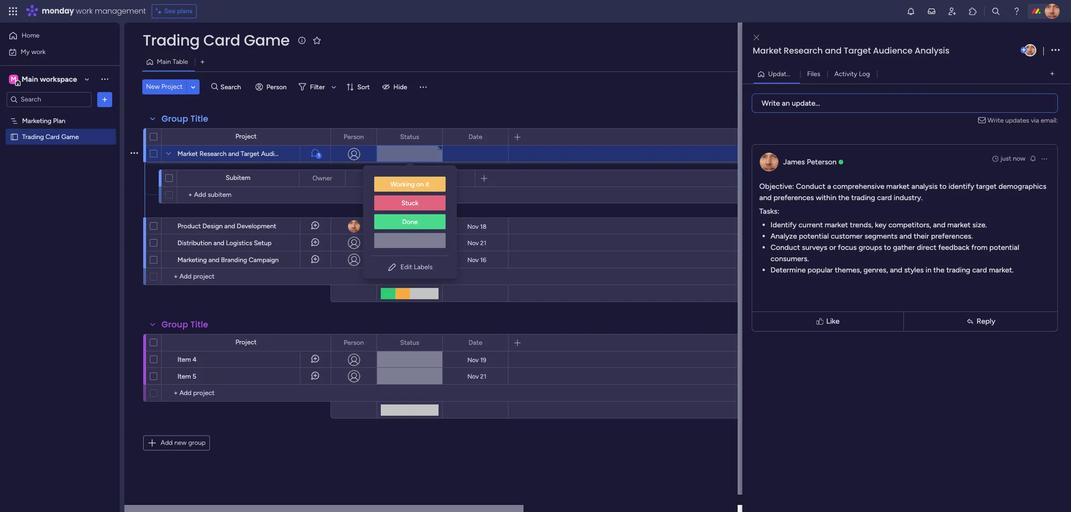 Task type: vqa. For each thing, say whether or not it's contained in the screenshot.
topmost "Product Design and Development"
no



Task type: describe. For each thing, give the bounding box(es) containing it.
write for write updates via email:
[[988, 116, 1004, 124]]

a
[[828, 182, 831, 190]]

just now
[[1001, 154, 1026, 162]]

1 vertical spatial potential
[[990, 243, 1020, 252]]

see plans
[[164, 7, 193, 15]]

0 horizontal spatial market research and target audience analysis
[[178, 150, 315, 158]]

determine
[[771, 265, 806, 274]]

0 vertical spatial james peterson image
[[1045, 4, 1060, 19]]

sort button
[[342, 79, 376, 94]]

0 horizontal spatial trading
[[852, 193, 876, 202]]

0 vertical spatial card
[[877, 193, 892, 202]]

key
[[875, 220, 887, 229]]

styles
[[905, 265, 924, 274]]

project for person
[[236, 132, 257, 140]]

nov 18
[[467, 223, 487, 230]]

or
[[830, 243, 836, 252]]

marketing for marketing and branding campaign
[[178, 256, 207, 264]]

new
[[174, 439, 187, 447]]

main for main workspace
[[22, 74, 38, 83]]

target inside market research and target audience analysis field
[[844, 45, 871, 56]]

genres,
[[864, 265, 888, 274]]

market inside field
[[753, 45, 782, 56]]

and right design
[[224, 222, 235, 230]]

0 horizontal spatial target
[[241, 150, 260, 158]]

add view image
[[201, 58, 205, 66]]

peterson
[[807, 157, 837, 166]]

like
[[827, 317, 840, 326]]

home
[[22, 31, 40, 39]]

trends,
[[850, 220, 873, 229]]

marketing plan
[[22, 117, 65, 125]]

main for main table
[[157, 58, 171, 66]]

0 vertical spatial game
[[244, 30, 290, 51]]

1 inside updates / 1 "button"
[[799, 70, 802, 78]]

Market Research and Target Audience Analysis field
[[751, 45, 1019, 57]]

and up "preferences."
[[933, 220, 946, 229]]

0 horizontal spatial audience
[[261, 150, 289, 158]]

2 21 from the top
[[480, 373, 486, 380]]

0 vertical spatial card
[[203, 30, 240, 51]]

1 vertical spatial research
[[200, 150, 227, 158]]

1 vertical spatial working on it
[[390, 222, 429, 230]]

development
[[237, 222, 276, 230]]

arrow down image
[[328, 81, 340, 93]]

2 on from the top
[[416, 222, 424, 230]]

groups
[[859, 243, 882, 252]]

status for date
[[400, 133, 419, 141]]

nov 19
[[468, 356, 486, 363]]

tasks:
[[760, 206, 780, 215]]

nov for item 5
[[468, 373, 479, 380]]

plans
[[177, 7, 193, 15]]

list box containing marketing plan
[[0, 111, 120, 272]]

objective:
[[760, 182, 794, 190]]

marketing for marketing plan
[[22, 117, 51, 125]]

and up tasks:
[[760, 193, 772, 202]]

0 vertical spatial conduct
[[796, 182, 826, 190]]

date field for status
[[466, 132, 485, 142]]

updates / 1
[[768, 70, 802, 78]]

show board description image
[[296, 36, 308, 45]]

add new group
[[161, 439, 206, 447]]

1 vertical spatial trading
[[22, 133, 44, 141]]

item for item 4
[[178, 356, 191, 364]]

16
[[480, 256, 486, 263]]

segments
[[865, 231, 898, 240]]

work for monday
[[76, 6, 93, 16]]

working inside working on it option
[[391, 180, 415, 188]]

updates / 1 button
[[754, 66, 802, 81]]

0 vertical spatial potential
[[799, 231, 829, 240]]

work for my
[[31, 48, 46, 56]]

table
[[173, 58, 188, 66]]

within
[[816, 193, 837, 202]]

focus
[[838, 243, 857, 252]]

reply button
[[906, 314, 1056, 329]]

1 vertical spatial analysis
[[291, 150, 315, 158]]

date for owner
[[435, 174, 449, 182]]

group
[[188, 439, 206, 447]]

design
[[203, 222, 223, 230]]

select product image
[[8, 7, 18, 16]]

product
[[178, 222, 201, 230]]

person for 2nd person field
[[344, 338, 364, 346]]

status field for person
[[398, 338, 422, 348]]

nov 16
[[468, 256, 486, 263]]

feedback
[[939, 243, 970, 252]]

add
[[161, 439, 173, 447]]

options image
[[100, 95, 109, 104]]

0 horizontal spatial market
[[825, 220, 848, 229]]

write an update... button
[[752, 93, 1058, 113]]

product design and development
[[178, 222, 276, 230]]

distribution and logistics setup
[[178, 239, 272, 247]]

analyze
[[771, 231, 797, 240]]

2 + add project text field from the top
[[166, 388, 326, 399]]

2 horizontal spatial market
[[948, 220, 971, 229]]

1 person field from the top
[[342, 132, 366, 142]]

group for date
[[162, 318, 188, 330]]

target
[[976, 182, 997, 190]]

item for item 5
[[178, 372, 191, 380]]

current
[[799, 220, 823, 229]]

my work
[[21, 48, 46, 56]]

direct
[[917, 243, 937, 252]]

1 vertical spatial options image
[[1041, 155, 1048, 162]]

workspace options image
[[100, 74, 109, 84]]

customer
[[831, 231, 863, 240]]

search everything image
[[992, 7, 1001, 16]]

Owner field
[[310, 173, 335, 183]]

marketing and branding campaign
[[178, 256, 279, 264]]

1 vertical spatial option
[[374, 233, 446, 248]]

1 vertical spatial james peterson image
[[1024, 44, 1037, 56]]

and up gather
[[900, 231, 912, 240]]

an
[[782, 98, 790, 107]]

inbox image
[[927, 7, 937, 16]]

surveys
[[802, 243, 828, 252]]

group title for date
[[162, 318, 208, 330]]

1 vertical spatial card
[[973, 265, 987, 274]]

files button
[[800, 66, 828, 81]]

1 vertical spatial status
[[368, 174, 387, 182]]

public board image
[[10, 132, 19, 141]]

subitem
[[226, 174, 251, 182]]

1 horizontal spatial trading card game
[[143, 30, 290, 51]]

0 vertical spatial options image
[[1052, 44, 1060, 57]]

audience inside field
[[873, 45, 913, 56]]

+ Add subitem text field
[[182, 189, 279, 201]]

main workspace
[[22, 74, 77, 83]]

1 vertical spatial to
[[884, 243, 891, 252]]

1 horizontal spatial trading
[[143, 30, 200, 51]]

item 5
[[178, 372, 196, 380]]

updates
[[768, 70, 793, 78]]

activity log
[[835, 70, 870, 78]]

group title field for date
[[159, 113, 211, 125]]

objective: conduct a comprehensive market analysis to identify target demographics and preferences within the trading card industry. tasks: identify current market trends, key competitors, and market size. analyze potential customer segments and their preferences. conduct surveys or focus groups to gather direct feedback from potential consumers. determine popular themes, genres, and styles in the trading card market.
[[760, 182, 1047, 274]]

main table button
[[142, 54, 195, 70]]

james peterson
[[784, 157, 837, 166]]

filter button
[[295, 79, 340, 94]]

my
[[21, 48, 30, 56]]

title for person
[[190, 318, 208, 330]]

market research and target audience analysis inside field
[[753, 45, 950, 56]]

invite members image
[[948, 7, 957, 16]]

sort
[[357, 83, 370, 91]]

1 vertical spatial trading
[[947, 265, 971, 274]]

group title for person
[[162, 113, 208, 124]]

menu image
[[419, 82, 428, 92]]

group for person
[[162, 113, 188, 124]]

4
[[193, 356, 197, 364]]

1 horizontal spatial market
[[887, 182, 910, 190]]

2 person field from the top
[[342, 338, 366, 348]]

2 vertical spatial date field
[[466, 338, 485, 348]]

new project
[[146, 83, 183, 91]]

1 vertical spatial market
[[178, 150, 198, 158]]

consumers.
[[771, 254, 809, 263]]

project for date
[[236, 338, 257, 346]]

2 nov from the top
[[468, 239, 479, 246]]

2 nov 21 from the top
[[468, 373, 486, 380]]

see plans button
[[152, 4, 197, 18]]

new project button
[[142, 79, 186, 94]]

edit
[[401, 263, 412, 271]]



Task type: locate. For each thing, give the bounding box(es) containing it.
main inside workspace selection element
[[22, 74, 38, 83]]

0 vertical spatial done
[[402, 218, 418, 226]]

Group Title field
[[159, 113, 211, 125], [159, 318, 211, 331]]

nov down nov 19
[[468, 373, 479, 380]]

potential up surveys
[[799, 231, 829, 240]]

preferences
[[774, 193, 814, 202]]

2 vertical spatial person
[[344, 338, 364, 346]]

the right within
[[839, 193, 850, 202]]

and up activity
[[825, 45, 842, 56]]

write
[[762, 98, 780, 107], [988, 116, 1004, 124]]

2 title from the top
[[190, 318, 208, 330]]

v2 search image
[[211, 82, 218, 92]]

edit labels button
[[371, 260, 450, 275]]

1 nov from the top
[[467, 223, 479, 230]]

1 vertical spatial audience
[[261, 150, 289, 158]]

market up customer
[[825, 220, 848, 229]]

nov left 19
[[468, 356, 479, 363]]

research inside field
[[784, 45, 823, 56]]

activity log button
[[828, 66, 877, 81]]

0 horizontal spatial card
[[877, 193, 892, 202]]

comprehensive
[[833, 182, 885, 190]]

trading down feedback
[[947, 265, 971, 274]]

nov left 18
[[467, 223, 479, 230]]

+ Add project text field
[[166, 271, 326, 282], [166, 388, 326, 399]]

market up "preferences."
[[948, 220, 971, 229]]

nov
[[467, 223, 479, 230], [468, 239, 479, 246], [468, 256, 479, 263], [468, 356, 479, 363], [468, 373, 479, 380]]

my work button
[[6, 44, 101, 59]]

1 horizontal spatial audience
[[873, 45, 913, 56]]

0 vertical spatial title
[[190, 113, 208, 124]]

trading card game up add view image in the top left of the page
[[143, 30, 290, 51]]

nov down "nov 18"
[[468, 239, 479, 246]]

1 group title field from the top
[[159, 113, 211, 125]]

/
[[795, 70, 798, 78]]

0 horizontal spatial market
[[178, 150, 198, 158]]

1 vertical spatial market research and target audience analysis
[[178, 150, 315, 158]]

campaign
[[249, 256, 279, 264]]

1 on from the top
[[416, 180, 424, 188]]

0 horizontal spatial game
[[61, 133, 79, 141]]

trading right public board image
[[22, 133, 44, 141]]

market.
[[989, 265, 1014, 274]]

main table
[[157, 58, 188, 66]]

option down done 'option'
[[374, 233, 446, 248]]

game down plan
[[61, 133, 79, 141]]

trading
[[143, 30, 200, 51], [22, 133, 44, 141]]

1 vertical spatial group title
[[162, 318, 208, 330]]

date for status
[[469, 133, 483, 141]]

research up subitem
[[200, 150, 227, 158]]

monday work management
[[42, 6, 146, 16]]

done down done 'option'
[[402, 239, 418, 247]]

group title field up "item 4"
[[159, 318, 211, 331]]

distribution
[[178, 239, 212, 247]]

group
[[162, 113, 188, 124], [162, 318, 188, 330]]

working on it up stuck option
[[391, 180, 430, 188]]

1 21 from the top
[[480, 239, 486, 246]]

0 horizontal spatial option
[[0, 112, 120, 114]]

card down plan
[[46, 133, 60, 141]]

market up 'industry.'
[[887, 182, 910, 190]]

nov for product design and development
[[467, 223, 479, 230]]

trading
[[852, 193, 876, 202], [947, 265, 971, 274]]

list box
[[0, 111, 120, 272], [363, 169, 457, 256]]

2 vertical spatial date
[[469, 338, 483, 346]]

work inside button
[[31, 48, 46, 56]]

market research and target audience analysis up subitem
[[178, 150, 315, 158]]

2 item from the top
[[178, 372, 191, 380]]

edit labels
[[401, 263, 433, 271]]

their
[[914, 231, 929, 240]]

1 vertical spatial it
[[425, 222, 429, 230]]

1 nov 21 from the top
[[468, 239, 486, 246]]

like button
[[754, 307, 902, 335]]

working down stuck
[[390, 222, 415, 230]]

add view image
[[1051, 70, 1055, 78]]

workspace image
[[9, 74, 18, 84]]

notifications image
[[907, 7, 916, 16]]

option up plan
[[0, 112, 120, 114]]

group up "item 4"
[[162, 318, 188, 330]]

1 horizontal spatial market
[[753, 45, 782, 56]]

angle down image
[[191, 83, 196, 90]]

Date field
[[466, 132, 485, 142], [433, 173, 452, 183], [466, 338, 485, 348]]

0 horizontal spatial trading
[[22, 133, 44, 141]]

just now link
[[992, 154, 1026, 163]]

0 vertical spatial to
[[940, 182, 947, 190]]

email:
[[1041, 116, 1058, 124]]

group down new project button at the left top of page
[[162, 113, 188, 124]]

1 horizontal spatial options image
[[1052, 44, 1060, 57]]

write for write an update...
[[762, 98, 780, 107]]

dapulse addbtn image
[[1021, 47, 1027, 53]]

0 vertical spatial nov 21
[[468, 239, 486, 246]]

Person field
[[342, 132, 366, 142], [342, 338, 366, 348]]

done option
[[374, 214, 446, 229]]

it inside option
[[426, 180, 430, 188]]

potential up market.
[[990, 243, 1020, 252]]

1 horizontal spatial to
[[940, 182, 947, 190]]

it
[[426, 180, 430, 188], [425, 222, 429, 230]]

0 vertical spatial person field
[[342, 132, 366, 142]]

competitors,
[[889, 220, 932, 229]]

options image up add view icon
[[1052, 44, 1060, 57]]

21 down 19
[[480, 373, 486, 380]]

group title up "item 4"
[[162, 318, 208, 330]]

main left table
[[157, 58, 171, 66]]

the
[[839, 193, 850, 202], [934, 265, 945, 274]]

identify
[[949, 182, 975, 190]]

0 vertical spatial market research and target audience analysis
[[753, 45, 950, 56]]

analysis
[[915, 45, 950, 56], [291, 150, 315, 158]]

group title field down angle down icon
[[159, 113, 211, 125]]

and inside field
[[825, 45, 842, 56]]

0 vertical spatial marketing
[[22, 117, 51, 125]]

0 vertical spatial target
[[844, 45, 871, 56]]

0 vertical spatial work
[[76, 6, 93, 16]]

0 vertical spatial group title field
[[159, 113, 211, 125]]

1 horizontal spatial work
[[76, 6, 93, 16]]

2 group title from the top
[[162, 318, 208, 330]]

1 horizontal spatial 1
[[799, 70, 802, 78]]

done down stuck
[[402, 218, 418, 226]]

to left identify
[[940, 182, 947, 190]]

1 vertical spatial main
[[22, 74, 38, 83]]

themes,
[[835, 265, 862, 274]]

working up stuck option
[[391, 180, 415, 188]]

write left an
[[762, 98, 780, 107]]

Search field
[[218, 80, 246, 93]]

18
[[480, 223, 487, 230]]

conduct left a
[[796, 182, 826, 190]]

apps image
[[969, 7, 978, 16]]

person for first person field
[[344, 133, 364, 141]]

4 nov from the top
[[468, 356, 479, 363]]

1 button
[[300, 145, 331, 162]]

work
[[76, 6, 93, 16], [31, 48, 46, 56]]

card left market.
[[973, 265, 987, 274]]

the right in
[[934, 265, 945, 274]]

trading card game down marketing plan at the left top of the page
[[22, 133, 79, 141]]

0 vertical spatial status
[[400, 133, 419, 141]]

to down segments
[[884, 243, 891, 252]]

0 horizontal spatial analysis
[[291, 150, 315, 158]]

1 vertical spatial card
[[46, 133, 60, 141]]

card up add view image in the top left of the page
[[203, 30, 240, 51]]

now
[[1013, 154, 1026, 162]]

james peterson link
[[784, 157, 837, 166]]

close image
[[754, 34, 760, 41]]

Search in workspace field
[[20, 94, 78, 105]]

date field for owner
[[433, 173, 452, 183]]

1 vertical spatial the
[[934, 265, 945, 274]]

0 vertical spatial on
[[416, 180, 424, 188]]

on up stuck option
[[416, 180, 424, 188]]

conduct
[[796, 182, 826, 190], [771, 243, 800, 252]]

envelope o image
[[979, 115, 988, 125]]

stuck
[[402, 199, 419, 207]]

target up subitem
[[241, 150, 260, 158]]

help image
[[1012, 7, 1022, 16]]

title for date
[[190, 113, 208, 124]]

0 horizontal spatial write
[[762, 98, 780, 107]]

write left 'updates' on the top
[[988, 116, 1004, 124]]

1 title from the top
[[190, 113, 208, 124]]

1 vertical spatial game
[[61, 133, 79, 141]]

1 vertical spatial done
[[402, 239, 418, 247]]

item left 5
[[178, 372, 191, 380]]

2 vertical spatial status
[[400, 338, 419, 346]]

1 horizontal spatial research
[[784, 45, 823, 56]]

0 vertical spatial person
[[267, 83, 287, 91]]

from
[[972, 243, 988, 252]]

conduct down analyze
[[771, 243, 800, 252]]

nov 21 down nov 19
[[468, 373, 486, 380]]

done for working
[[402, 218, 418, 226]]

5
[[193, 372, 196, 380]]

1 up owner
[[318, 153, 320, 158]]

Status field
[[398, 132, 422, 142], [366, 173, 389, 183], [398, 338, 422, 348]]

person button
[[252, 79, 292, 94]]

work right my
[[31, 48, 46, 56]]

1 vertical spatial date field
[[433, 173, 452, 183]]

workspace
[[40, 74, 77, 83]]

1 group from the top
[[162, 113, 188, 124]]

2 group from the top
[[162, 318, 188, 330]]

project inside button
[[161, 83, 183, 91]]

to
[[940, 182, 947, 190], [884, 243, 891, 252]]

nov for marketing and branding campaign
[[468, 256, 479, 263]]

trading up main table
[[143, 30, 200, 51]]

0 horizontal spatial work
[[31, 48, 46, 56]]

1 + add project text field from the top
[[166, 271, 326, 282]]

0 vertical spatial date
[[469, 133, 483, 141]]

reminder image
[[1030, 154, 1037, 162]]

2 group title field from the top
[[159, 318, 211, 331]]

0 vertical spatial 21
[[480, 239, 486, 246]]

analysis up owner
[[291, 150, 315, 158]]

option
[[0, 112, 120, 114], [374, 233, 446, 248]]

status field for date
[[398, 132, 422, 142]]

1 vertical spatial 1
[[318, 153, 320, 158]]

group title field for person
[[159, 318, 211, 331]]

1 vertical spatial group title field
[[159, 318, 211, 331]]

management
[[95, 6, 146, 16]]

1 vertical spatial write
[[988, 116, 1004, 124]]

working on it down stuck
[[390, 222, 429, 230]]

1 vertical spatial status field
[[366, 173, 389, 183]]

filter
[[310, 83, 325, 91]]

nov 21 down "nov 18"
[[468, 239, 486, 246]]

0 horizontal spatial card
[[46, 133, 60, 141]]

0 vertical spatial trading card game
[[143, 30, 290, 51]]

and
[[825, 45, 842, 56], [228, 150, 239, 158], [760, 193, 772, 202], [933, 220, 946, 229], [224, 222, 235, 230], [900, 231, 912, 240], [214, 239, 224, 247], [209, 256, 219, 264], [890, 265, 903, 274]]

project
[[161, 83, 183, 91], [236, 132, 257, 140], [236, 338, 257, 346]]

1 vertical spatial item
[[178, 372, 191, 380]]

0 vertical spatial research
[[784, 45, 823, 56]]

0 horizontal spatial trading card game
[[22, 133, 79, 141]]

item 4
[[178, 356, 197, 364]]

game
[[244, 30, 290, 51], [61, 133, 79, 141]]

1 vertical spatial project
[[236, 132, 257, 140]]

market research and target audience analysis up activity log
[[753, 45, 950, 56]]

update...
[[792, 98, 821, 107]]

setup
[[254, 239, 272, 247]]

0 vertical spatial date field
[[466, 132, 485, 142]]

size.
[[973, 220, 987, 229]]

labels
[[414, 263, 433, 271]]

0 vertical spatial project
[[161, 83, 183, 91]]

21 down 18
[[480, 239, 486, 246]]

0 vertical spatial it
[[426, 180, 430, 188]]

status for person
[[400, 338, 419, 346]]

Trading Card Game field
[[140, 30, 292, 51]]

list box containing working on it
[[363, 169, 457, 256]]

activity
[[835, 70, 858, 78]]

options image
[[1052, 44, 1060, 57], [1041, 155, 1048, 162]]

new
[[146, 83, 160, 91]]

identify
[[771, 220, 797, 229]]

1 horizontal spatial card
[[973, 265, 987, 274]]

0 vertical spatial option
[[0, 112, 120, 114]]

1 vertical spatial person field
[[342, 338, 366, 348]]

2 vertical spatial status field
[[398, 338, 422, 348]]

work right monday
[[76, 6, 93, 16]]

write updates via email:
[[988, 116, 1058, 124]]

1 vertical spatial working
[[390, 222, 415, 230]]

market
[[753, 45, 782, 56], [178, 150, 198, 158]]

0 horizontal spatial the
[[839, 193, 850, 202]]

research up / at right
[[784, 45, 823, 56]]

owner
[[313, 174, 332, 182]]

working on it inside working on it option
[[391, 180, 430, 188]]

main inside button
[[157, 58, 171, 66]]

analysis inside field
[[915, 45, 950, 56]]

nov left 16
[[468, 256, 479, 263]]

card
[[877, 193, 892, 202], [973, 265, 987, 274]]

title up 4
[[190, 318, 208, 330]]

0 horizontal spatial list box
[[0, 111, 120, 272]]

card left 'industry.'
[[877, 193, 892, 202]]

0 vertical spatial group
[[162, 113, 188, 124]]

workspace selection element
[[9, 74, 78, 86]]

and down design
[[214, 239, 224, 247]]

m
[[11, 75, 16, 83]]

analysis down inbox image
[[915, 45, 950, 56]]

1 vertical spatial person
[[344, 133, 364, 141]]

marketing left plan
[[22, 117, 51, 125]]

audience left 1 button
[[261, 150, 289, 158]]

working
[[391, 180, 415, 188], [390, 222, 415, 230]]

trading down comprehensive
[[852, 193, 876, 202]]

1 item from the top
[[178, 356, 191, 364]]

and down distribution and logistics setup
[[209, 256, 219, 264]]

1 vertical spatial 21
[[480, 373, 486, 380]]

preferences.
[[931, 231, 973, 240]]

0 vertical spatial trading
[[852, 193, 876, 202]]

1 horizontal spatial main
[[157, 58, 171, 66]]

main right workspace image at top
[[22, 74, 38, 83]]

working on it
[[391, 180, 430, 188], [390, 222, 429, 230]]

1 horizontal spatial james peterson image
[[1045, 4, 1060, 19]]

done inside 'option'
[[402, 218, 418, 226]]

5 nov from the top
[[468, 373, 479, 380]]

1 horizontal spatial the
[[934, 265, 945, 274]]

james
[[784, 157, 805, 166]]

item left 4
[[178, 356, 191, 364]]

title down angle down icon
[[190, 113, 208, 124]]

write inside "button"
[[762, 98, 780, 107]]

options image right "reminder" icon
[[1041, 155, 1048, 162]]

1 horizontal spatial marketing
[[178, 256, 207, 264]]

1 inside 1 button
[[318, 153, 320, 158]]

1 vertical spatial title
[[190, 318, 208, 330]]

1 horizontal spatial market research and target audience analysis
[[753, 45, 950, 56]]

trading card game
[[143, 30, 290, 51], [22, 133, 79, 141]]

1 vertical spatial work
[[31, 48, 46, 56]]

marketing down distribution
[[178, 256, 207, 264]]

working on it option
[[374, 177, 446, 192]]

reply
[[977, 317, 996, 326]]

analysis
[[912, 182, 938, 190]]

0 vertical spatial 1
[[799, 70, 802, 78]]

hide button
[[378, 79, 413, 94]]

0 horizontal spatial 1
[[318, 153, 320, 158]]

monday
[[42, 6, 74, 16]]

nov 21
[[468, 239, 486, 246], [468, 373, 486, 380]]

1
[[799, 70, 802, 78], [318, 153, 320, 158]]

on down stuck
[[416, 222, 424, 230]]

audience down notifications image
[[873, 45, 913, 56]]

1 vertical spatial conduct
[[771, 243, 800, 252]]

1 vertical spatial target
[[241, 150, 260, 158]]

1 right / at right
[[799, 70, 802, 78]]

main
[[157, 58, 171, 66], [22, 74, 38, 83]]

1 horizontal spatial card
[[203, 30, 240, 51]]

1 group title from the top
[[162, 113, 208, 124]]

it up stuck option
[[426, 180, 430, 188]]

0 horizontal spatial research
[[200, 150, 227, 158]]

on inside working on it option
[[416, 180, 424, 188]]

0 vertical spatial market
[[753, 45, 782, 56]]

stuck option
[[374, 195, 446, 210]]

1 vertical spatial trading card game
[[22, 133, 79, 141]]

target up activity log
[[844, 45, 871, 56]]

see
[[164, 7, 176, 15]]

and up subitem
[[228, 150, 239, 158]]

1 horizontal spatial potential
[[990, 243, 1020, 252]]

1 horizontal spatial analysis
[[915, 45, 950, 56]]

game left show board description image
[[244, 30, 290, 51]]

1 vertical spatial group
[[162, 318, 188, 330]]

3 nov from the top
[[468, 256, 479, 263]]

hide
[[393, 83, 407, 91]]

gather
[[893, 243, 915, 252]]

0 vertical spatial working on it
[[391, 180, 430, 188]]

it down stuck option
[[425, 222, 429, 230]]

james peterson image
[[1045, 4, 1060, 19], [1024, 44, 1037, 56]]

0 vertical spatial group title
[[162, 113, 208, 124]]

0 horizontal spatial potential
[[799, 231, 829, 240]]

person inside popup button
[[267, 83, 287, 91]]

done for nov
[[402, 239, 418, 247]]

1 vertical spatial nov 21
[[468, 373, 486, 380]]

and left 'styles'
[[890, 265, 903, 274]]

files
[[807, 70, 821, 78]]

in
[[926, 265, 932, 274]]

group title down angle down icon
[[162, 113, 208, 124]]

add to favorites image
[[312, 35, 322, 45]]



